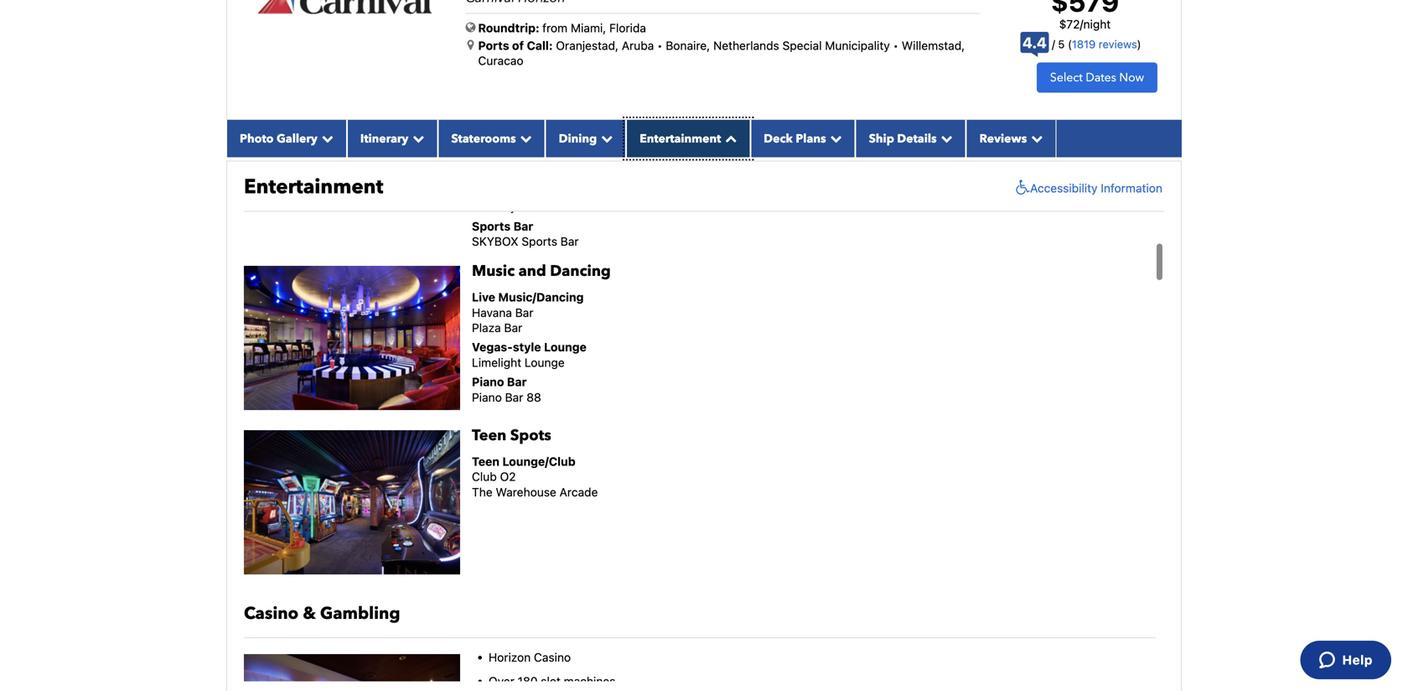 Task type: describe. For each thing, give the bounding box(es) containing it.
vegas-
[[472, 340, 513, 354]]

chevron down image for reviews
[[1028, 132, 1043, 144]]

miami,
[[571, 21, 607, 35]]

chevron down image for staterooms
[[516, 132, 532, 144]]

select          dates now
[[1051, 69, 1145, 85]]

$72 / night
[[1060, 17, 1111, 31]]

roundtrip: from miami, florida
[[478, 21, 647, 35]]

carnival cruise line image
[[257, 0, 436, 16]]

dining button
[[546, 120, 627, 157]]

0 horizontal spatial casino
[[244, 602, 299, 625]]

curacao
[[478, 54, 524, 68]]

limelight
[[472, 355, 522, 369]]

wheelchair image
[[1012, 179, 1031, 196]]

ship details
[[869, 131, 937, 147]]

netherlands
[[714, 39, 780, 52]]

180
[[518, 674, 538, 688]]

accessibility information link
[[1012, 179, 1163, 196]]

reviews button
[[967, 120, 1057, 157]]

2 piano from the top
[[472, 390, 502, 404]]

machines
[[564, 674, 616, 688]]

dancing
[[550, 261, 611, 282]]

oranjestad,
[[556, 39, 619, 52]]

ship details button
[[856, 120, 967, 157]]

deck plans button
[[751, 120, 856, 157]]

4.4
[[1023, 34, 1047, 52]]

entertainment inside dropdown button
[[640, 131, 721, 147]]

accessibility
[[1031, 181, 1098, 195]]

willemstad,
[[902, 39, 965, 52]]

of
[[512, 39, 524, 52]]

)
[[1138, 38, 1142, 50]]

0 vertical spatial sports
[[472, 219, 511, 233]]

1 • from the left
[[658, 39, 663, 52]]

entertainment button
[[627, 120, 751, 157]]

1819
[[1072, 38, 1096, 50]]

photo gallery
[[240, 131, 318, 147]]

music
[[472, 261, 515, 282]]

skybox
[[472, 234, 519, 248]]

teen spots
[[472, 425, 552, 446]]

bar left the 88 on the left of page
[[505, 390, 524, 404]]

serenity
[[472, 200, 517, 214]]

over 180 slot machines
[[489, 674, 616, 688]]

plans
[[796, 131, 827, 147]]

deck
[[764, 131, 793, 147]]

ports of call:
[[478, 39, 553, 52]]

map marker image
[[468, 39, 474, 51]]

information
[[1101, 181, 1163, 195]]

ports
[[478, 39, 509, 52]]

now
[[1120, 69, 1145, 85]]

1819 reviews link
[[1072, 38, 1138, 50]]

music and dancing
[[472, 261, 611, 282]]

gambling
[[320, 602, 400, 625]]

and
[[519, 261, 547, 282]]

call:
[[527, 39, 553, 52]]

havana
[[472, 306, 512, 319]]

deck plans
[[764, 131, 827, 147]]



Task type: locate. For each thing, give the bounding box(es) containing it.
/ for 4.4
[[1052, 38, 1056, 50]]

(
[[1068, 38, 1072, 50]]

warehouse
[[496, 485, 557, 499]]

&
[[303, 602, 316, 625]]

arcade
[[560, 485, 598, 499]]

2 chevron down image from the left
[[827, 132, 842, 144]]

0 vertical spatial lounge
[[544, 340, 587, 354]]

chevron down image left dining
[[516, 132, 532, 144]]

horizon
[[489, 650, 531, 664]]

/
[[1081, 17, 1084, 31], [1052, 38, 1056, 50]]

chevron down image inside staterooms dropdown button
[[516, 132, 532, 144]]

chevron down image
[[318, 132, 334, 144], [409, 132, 425, 144], [516, 132, 532, 144], [937, 132, 953, 144], [1028, 132, 1043, 144]]

teen inside teen lounge/club club o2 the warehouse arcade
[[472, 455, 500, 468]]

spots
[[511, 425, 552, 446]]

aruba
[[622, 39, 654, 52]]

casino left &
[[244, 602, 299, 625]]

reviews
[[1099, 38, 1138, 50]]

chevron up image
[[721, 132, 737, 144]]

chevron down image left reviews
[[937, 132, 953, 144]]

0 vertical spatial piano
[[472, 375, 504, 389]]

chevron down image inside deck plans dropdown button
[[827, 132, 842, 144]]

1 horizontal spatial sports
[[522, 234, 558, 248]]

itinerary button
[[347, 120, 438, 157]]

serenity bar sports bar skybox sports bar
[[472, 200, 579, 248]]

2 • from the left
[[894, 39, 899, 52]]

roundtrip:
[[478, 21, 540, 35]]

chevron down image left 'itinerary'
[[318, 132, 334, 144]]

1 vertical spatial teen
[[472, 455, 500, 468]]

live
[[472, 290, 496, 304]]

dates
[[1086, 69, 1117, 85]]

style
[[513, 340, 541, 354]]

chevron down image left ship
[[827, 132, 842, 144]]

club
[[472, 470, 497, 484]]

ship
[[869, 131, 895, 147]]

lounge
[[544, 340, 587, 354], [525, 355, 565, 369]]

slot
[[541, 674, 561, 688]]

chevron down image for dining
[[597, 132, 613, 144]]

sports up skybox
[[472, 219, 511, 233]]

2 chevron down image from the left
[[409, 132, 425, 144]]

5 chevron down image from the left
[[1028, 132, 1043, 144]]

•
[[658, 39, 663, 52], [894, 39, 899, 52]]

1 teen from the top
[[472, 425, 507, 446]]

casino up over 180 slot machines
[[534, 650, 571, 664]]

lounge right the style
[[544, 340, 587, 354]]

photo gallery button
[[226, 120, 347, 157]]

select
[[1051, 69, 1083, 85]]

special
[[783, 39, 822, 52]]

chevron down image for photo gallery
[[318, 132, 334, 144]]

1 vertical spatial lounge
[[525, 355, 565, 369]]

live music/dancing havana bar plaza bar vegas-style lounge limelight lounge piano bar piano bar 88
[[472, 290, 587, 404]]

bar down music/dancing
[[515, 306, 534, 319]]

0 vertical spatial /
[[1081, 17, 1084, 31]]

• left "willemstad,"
[[894, 39, 899, 52]]

chevron down image left the entertainment dropdown button
[[597, 132, 613, 144]]

teen for teen lounge/club club o2 the warehouse arcade
[[472, 455, 500, 468]]

chevron down image inside ship details dropdown button
[[937, 132, 953, 144]]

gallery
[[277, 131, 318, 147]]

1 horizontal spatial •
[[894, 39, 899, 52]]

the
[[472, 485, 493, 499]]

select          dates now link
[[1037, 62, 1158, 93]]

staterooms button
[[438, 120, 546, 157]]

4.4 / 5 ( 1819 reviews )
[[1023, 34, 1142, 52]]

lounge/club
[[503, 455, 576, 468]]

0 vertical spatial casino
[[244, 602, 299, 625]]

2 teen from the top
[[472, 455, 500, 468]]

lounge down the style
[[525, 355, 565, 369]]

dining
[[559, 131, 597, 147]]

chevron down image inside itinerary dropdown button
[[409, 132, 425, 144]]

0 horizontal spatial •
[[658, 39, 663, 52]]

chevron down image up the wheelchair image
[[1028, 132, 1043, 144]]

/ for $72
[[1081, 17, 1084, 31]]

chevron down image inside dining dropdown button
[[597, 132, 613, 144]]

globe image
[[466, 21, 476, 33]]

florida
[[610, 21, 647, 35]]

itinerary
[[360, 131, 409, 147]]

0 horizontal spatial sports
[[472, 219, 511, 233]]

staterooms
[[451, 131, 516, 147]]

0 vertical spatial teen
[[472, 425, 507, 446]]

casino & gambling
[[244, 602, 400, 625]]

1 vertical spatial sports
[[522, 234, 558, 248]]

municipality
[[825, 39, 890, 52]]

1 horizontal spatial casino
[[534, 650, 571, 664]]

chevron down image for itinerary
[[409, 132, 425, 144]]

0 horizontal spatial chevron down image
[[597, 132, 613, 144]]

music/dancing
[[499, 290, 584, 304]]

bar up the style
[[504, 321, 523, 335]]

accessibility information
[[1031, 181, 1163, 195]]

1 horizontal spatial chevron down image
[[827, 132, 842, 144]]

sports
[[472, 219, 511, 233], [522, 234, 558, 248]]

0 horizontal spatial entertainment
[[244, 173, 384, 201]]

bar up the dancing
[[561, 234, 579, 248]]

/ inside "4.4 / 5 ( 1819 reviews )"
[[1052, 38, 1056, 50]]

o2
[[500, 470, 516, 484]]

sports up music and dancing
[[522, 234, 558, 248]]

1 vertical spatial piano
[[472, 390, 502, 404]]

chevron down image inside 'photo gallery' dropdown button
[[318, 132, 334, 144]]

teen for teen spots
[[472, 425, 507, 446]]

chevron down image inside reviews "dropdown button"
[[1028, 132, 1043, 144]]

photo
[[240, 131, 274, 147]]

$72
[[1060, 17, 1081, 31]]

chevron down image for deck plans
[[827, 132, 842, 144]]

bar
[[520, 200, 538, 214], [514, 219, 534, 233], [561, 234, 579, 248], [515, 306, 534, 319], [504, 321, 523, 335], [507, 375, 527, 389], [505, 390, 524, 404]]

oranjestad, aruba • bonaire, netherlands special municipality •
[[556, 39, 899, 52]]

• right "aruba"
[[658, 39, 663, 52]]

casino
[[244, 602, 299, 625], [534, 650, 571, 664]]

over
[[489, 674, 515, 688]]

/ left 5
[[1052, 38, 1056, 50]]

0 vertical spatial entertainment
[[640, 131, 721, 147]]

1 vertical spatial casino
[[534, 650, 571, 664]]

/ up "4.4 / 5 ( 1819 reviews )"
[[1081, 17, 1084, 31]]

4 chevron down image from the left
[[937, 132, 953, 144]]

teen
[[472, 425, 507, 446], [472, 455, 500, 468]]

willemstad, curacao
[[478, 39, 965, 68]]

from
[[543, 21, 568, 35]]

bar up skybox
[[514, 219, 534, 233]]

1 horizontal spatial entertainment
[[640, 131, 721, 147]]

chevron down image
[[597, 132, 613, 144], [827, 132, 842, 144]]

piano
[[472, 375, 504, 389], [472, 390, 502, 404]]

1 vertical spatial entertainment
[[244, 173, 384, 201]]

1 chevron down image from the left
[[597, 132, 613, 144]]

5
[[1059, 38, 1065, 50]]

chevron down image for ship details
[[937, 132, 953, 144]]

1 piano from the top
[[472, 375, 504, 389]]

bar up the 88 on the left of page
[[507, 375, 527, 389]]

chevron down image left staterooms
[[409, 132, 425, 144]]

horizon casino
[[489, 650, 571, 664]]

3 chevron down image from the left
[[516, 132, 532, 144]]

details
[[898, 131, 937, 147]]

1 chevron down image from the left
[[318, 132, 334, 144]]

1 horizontal spatial /
[[1081, 17, 1084, 31]]

0 horizontal spatial /
[[1052, 38, 1056, 50]]

88
[[527, 390, 542, 404]]

entertainment main content
[[218, 0, 1191, 691]]

reviews
[[980, 131, 1028, 147]]

bonaire,
[[666, 39, 710, 52]]

plaza
[[472, 321, 501, 335]]

bar right serenity in the left top of the page
[[520, 200, 538, 214]]

entertainment
[[640, 131, 721, 147], [244, 173, 384, 201]]

night
[[1084, 17, 1111, 31]]

1 vertical spatial /
[[1052, 38, 1056, 50]]

teen lounge/club club o2 the warehouse arcade
[[472, 455, 598, 499]]



Task type: vqa. For each thing, say whether or not it's contained in the screenshot.
ORANJESTAD, ARUBA • BONAIRE, NETHERLANDS SPECIAL MUNICIPALITY •
yes



